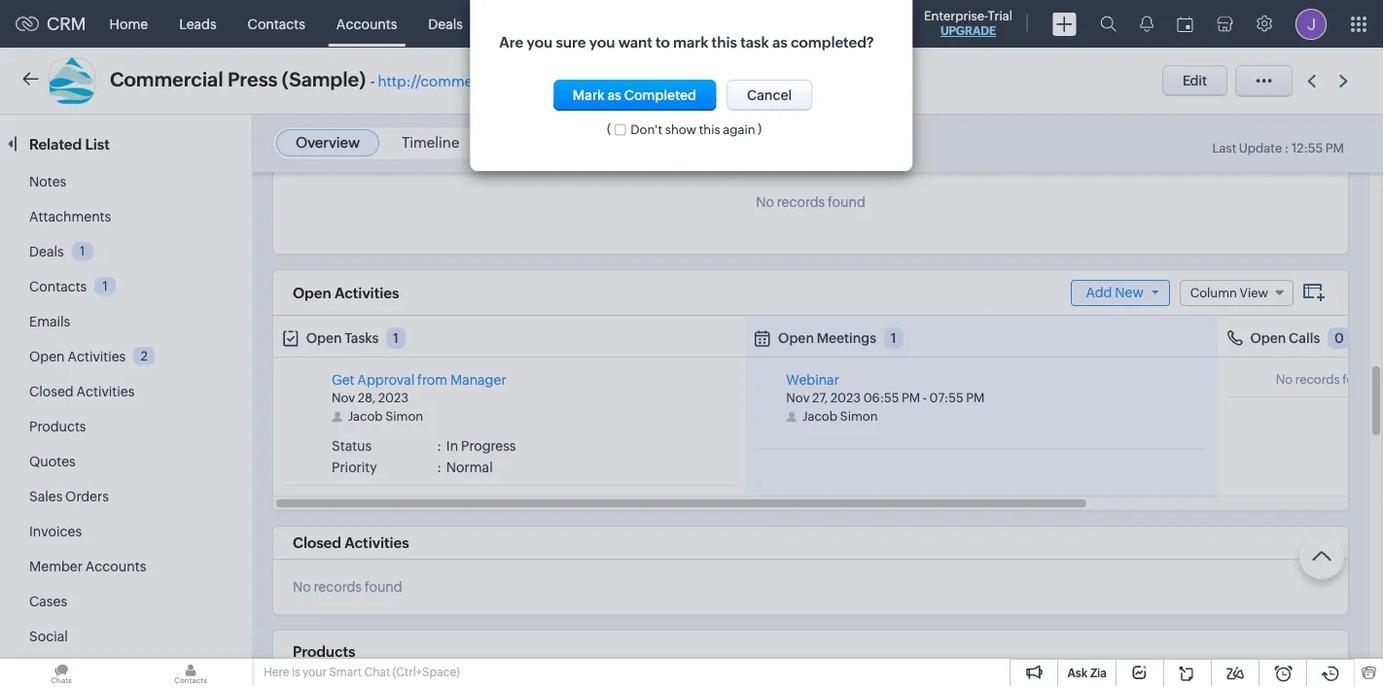 Task type: locate. For each thing, give the bounding box(es) containing it.
1 you from the left
[[527, 34, 553, 51]]

activities
[[335, 285, 399, 301], [67, 349, 126, 365], [76, 384, 135, 400], [345, 535, 409, 552]]

2 vertical spatial no
[[293, 580, 311, 595]]

1 simon from the left
[[385, 410, 423, 424]]

this
[[712, 34, 737, 51], [699, 122, 720, 137]]

you right are
[[527, 34, 553, 51]]

jacob down the 27,
[[802, 410, 837, 424]]

0 vertical spatial open activities
[[293, 285, 399, 301]]

products
[[29, 419, 86, 435], [293, 644, 356, 660]]

1 vertical spatial no records found
[[1276, 373, 1378, 387]]

1
[[80, 244, 85, 259], [103, 279, 108, 294], [393, 331, 399, 346], [891, 331, 897, 346]]

closed
[[29, 384, 74, 400], [293, 535, 341, 552]]

1 horizontal spatial closed
[[293, 535, 341, 552]]

contacts link up press
[[232, 0, 321, 47]]

0 vertical spatial accounts
[[336, 16, 397, 32]]

0 vertical spatial contacts
[[248, 16, 305, 32]]

records
[[777, 195, 825, 210], [1295, 373, 1340, 387], [314, 580, 362, 595]]

get approval from manager nov 28, 2023
[[332, 373, 506, 406]]

2 vertical spatial :
[[437, 460, 442, 476]]

last
[[1212, 141, 1237, 156]]

no up is
[[293, 580, 311, 595]]

1 vertical spatial -
[[923, 391, 927, 406]]

0 horizontal spatial nov
[[332, 391, 355, 406]]

deals inside "link"
[[428, 16, 463, 32]]

1 horizontal spatial simon
[[840, 410, 878, 424]]

pm
[[1326, 141, 1344, 156], [902, 391, 920, 406], [966, 391, 985, 406]]

0 vertical spatial products
[[29, 419, 86, 435]]

jacob
[[348, 410, 383, 424], [802, 410, 837, 424]]

0 horizontal spatial simon
[[385, 410, 423, 424]]

1 2023 from the left
[[378, 391, 409, 406]]

calls
[[649, 16, 680, 32], [1289, 331, 1320, 346]]

0 horizontal spatial -
[[370, 73, 375, 89]]

jacob simon down the 27,
[[802, 410, 878, 424]]

services link
[[696, 0, 781, 47]]

notes
[[29, 174, 66, 190]]

: for : in progress
[[437, 439, 442, 454]]

0 horizontal spatial found
[[365, 580, 402, 595]]

accounts up commercial press (sample) - http://commercialpress.com/
[[336, 16, 397, 32]]

deals link up http://commercialpress.com/
[[413, 0, 478, 47]]

jacob down "28,"
[[348, 410, 383, 424]]

related
[[29, 136, 82, 153]]

social
[[29, 629, 68, 645]]

0 horizontal spatial meetings
[[560, 16, 618, 32]]

(sample)
[[282, 68, 366, 90]]

signals element
[[1128, 0, 1165, 48]]

products up the quotes
[[29, 419, 86, 435]]

pm right 07:55
[[966, 391, 985, 406]]

open activities up closed activities link
[[29, 349, 126, 365]]

no records found down )
[[756, 195, 866, 210]]

1 horizontal spatial no
[[756, 195, 774, 210]]

1 vertical spatial no
[[1276, 373, 1293, 387]]

http://commercialpress.com/
[[378, 73, 578, 89]]

no records found down 0
[[1276, 373, 1378, 387]]

timeline link
[[402, 134, 459, 151]]

simon for webinar
[[840, 410, 878, 424]]

you right sure
[[589, 34, 615, 51]]

deals
[[428, 16, 463, 32], [29, 244, 64, 260]]

here
[[264, 666, 289, 680]]

add new
[[1086, 285, 1144, 300]]

0 vertical spatial no records found
[[756, 195, 866, 210]]

1 vertical spatial found
[[1342, 373, 1378, 387]]

0 horizontal spatial no
[[293, 580, 311, 595]]

activities up closed activities link
[[67, 349, 126, 365]]

closed down priority
[[293, 535, 341, 552]]

1 horizontal spatial no records found
[[756, 195, 866, 210]]

: left in
[[437, 439, 442, 454]]

activities up 'tasks' in the left of the page
[[335, 285, 399, 301]]

1 horizontal spatial calls
[[1289, 331, 1320, 346]]

open activities up open tasks
[[293, 285, 399, 301]]

meetings up webinar on the bottom right of the page
[[817, 331, 876, 346]]

- right (sample)
[[370, 73, 375, 89]]

accounts right the member
[[85, 559, 146, 575]]

1 horizontal spatial deals link
[[413, 0, 478, 47]]

2 horizontal spatial found
[[1342, 373, 1378, 387]]

0 horizontal spatial you
[[527, 34, 553, 51]]

2 vertical spatial no records found
[[293, 580, 402, 595]]

edit button
[[1162, 65, 1228, 96]]

previous record image
[[1307, 74, 1316, 87]]

this down services
[[712, 34, 737, 51]]

- left 07:55
[[923, 391, 927, 406]]

nov down the get
[[332, 391, 355, 406]]

0 horizontal spatial jacob simon
[[348, 410, 423, 424]]

overview link
[[296, 134, 360, 151]]

projects link
[[781, 0, 863, 47]]

simon
[[385, 410, 423, 424], [840, 410, 878, 424]]

2 horizontal spatial records
[[1295, 373, 1340, 387]]

deals link down attachments
[[29, 244, 64, 260]]

closed up products link
[[29, 384, 74, 400]]

open down "emails" link
[[29, 349, 65, 365]]

2 jacob from the left
[[802, 410, 837, 424]]

0 horizontal spatial calls
[[649, 16, 680, 32]]

1 horizontal spatial contacts
[[248, 16, 305, 32]]

deals link
[[413, 0, 478, 47], [29, 244, 64, 260]]

here is your smart chat (ctrl+space)
[[264, 666, 460, 680]]

no records found for records
[[293, 580, 402, 595]]

simon down the get approval from manager nov 28, 2023
[[385, 410, 423, 424]]

jacob simon
[[348, 410, 423, 424], [802, 410, 878, 424]]

press
[[228, 68, 278, 90]]

- inside webinar nov 27, 2023 06:55 pm - 07:55 pm
[[923, 391, 927, 406]]

no for no records found
[[293, 580, 311, 595]]

0 vertical spatial contacts link
[[232, 0, 321, 47]]

webinar
[[786, 373, 839, 388]]

1 vertical spatial open activities
[[29, 349, 126, 365]]

leads link
[[164, 0, 232, 47]]

1 horizontal spatial deals
[[428, 16, 463, 32]]

2 vertical spatial found
[[365, 580, 402, 595]]

2023 down approval
[[378, 391, 409, 406]]

want
[[618, 34, 652, 51]]

pm right the 06:55
[[902, 391, 920, 406]]

2023
[[378, 391, 409, 406], [830, 391, 861, 406]]

0 vertical spatial records
[[777, 195, 825, 210]]

1 horizontal spatial you
[[589, 34, 615, 51]]

1 up open activities link
[[103, 279, 108, 294]]

mark
[[673, 34, 708, 51]]

2 horizontal spatial no records found
[[1276, 373, 1378, 387]]

2 jacob simon from the left
[[802, 410, 878, 424]]

open meetings
[[778, 331, 876, 346]]

- inside commercial press (sample) - http://commercialpress.com/
[[370, 73, 375, 89]]

1 horizontal spatial jacob
[[802, 410, 837, 424]]

deals down attachments
[[29, 244, 64, 260]]

0
[[1335, 331, 1344, 346]]

1 horizontal spatial nov
[[786, 391, 810, 406]]

closed activities down priority
[[293, 535, 409, 552]]

member accounts link
[[29, 559, 146, 575]]

no for jacob simon
[[1276, 373, 1293, 387]]

1 right 'tasks' in the left of the page
[[393, 331, 399, 346]]

pm right 12:55
[[1326, 141, 1344, 156]]

-
[[370, 73, 375, 89], [923, 391, 927, 406]]

1 horizontal spatial -
[[923, 391, 927, 406]]

0 horizontal spatial contacts link
[[29, 279, 87, 295]]

0 horizontal spatial closed
[[29, 384, 74, 400]]

: left 12:55
[[1285, 141, 1289, 156]]

0 vertical spatial no
[[756, 195, 774, 210]]

zia
[[1090, 667, 1107, 681]]

calls left 0
[[1289, 331, 1320, 346]]

2 horizontal spatial no
[[1276, 373, 1293, 387]]

trial
[[988, 9, 1013, 23]]

1 nov from the left
[[332, 391, 355, 406]]

0 horizontal spatial 2023
[[378, 391, 409, 406]]

2 nov from the left
[[786, 391, 810, 406]]

1 horizontal spatial pm
[[966, 391, 985, 406]]

None button
[[553, 80, 716, 111], [726, 80, 812, 111], [553, 80, 716, 111], [726, 80, 812, 111]]

deals up http://commercialpress.com/
[[428, 16, 463, 32]]

1 vertical spatial records
[[1295, 373, 1340, 387]]

closed activities down open activities link
[[29, 384, 135, 400]]

no records found up smart
[[293, 580, 402, 595]]

1 vertical spatial :
[[437, 439, 442, 454]]

1 vertical spatial contacts
[[29, 279, 87, 295]]

no down open calls
[[1276, 373, 1293, 387]]

0 horizontal spatial closed activities
[[29, 384, 135, 400]]

search element
[[1088, 0, 1128, 48]]

: for : normal
[[437, 460, 442, 476]]

next record image
[[1339, 74, 1352, 87]]

no records found for simon
[[1276, 373, 1378, 387]]

contacts
[[248, 16, 305, 32], [29, 279, 87, 295]]

0 vertical spatial meetings
[[560, 16, 618, 32]]

approval
[[357, 373, 415, 388]]

1 horizontal spatial closed activities
[[293, 535, 409, 552]]

calls up to
[[649, 16, 680, 32]]

1 horizontal spatial 2023
[[830, 391, 861, 406]]

0 vertical spatial deals
[[428, 16, 463, 32]]

sales
[[29, 489, 63, 505]]

accounts
[[336, 16, 397, 32], [85, 559, 146, 575]]

open up webinar link
[[778, 331, 814, 346]]

0 horizontal spatial jacob
[[348, 410, 383, 424]]

28,
[[358, 391, 376, 406]]

open tasks
[[306, 331, 379, 346]]

: left normal
[[437, 460, 442, 476]]

open activities
[[293, 285, 399, 301], [29, 349, 126, 365]]

0 horizontal spatial no records found
[[293, 580, 402, 595]]

priority
[[332, 460, 377, 476]]

notes link
[[29, 174, 66, 190]]

found for simon
[[1342, 373, 1378, 387]]

27,
[[812, 391, 828, 406]]

2023 right the 27,
[[830, 391, 861, 406]]

this right show
[[699, 122, 720, 137]]

0 horizontal spatial products
[[29, 419, 86, 435]]

orders
[[65, 489, 109, 505]]

0 vertical spatial found
[[828, 195, 866, 210]]

0 horizontal spatial accounts
[[85, 559, 146, 575]]

1 vertical spatial deals
[[29, 244, 64, 260]]

1 horizontal spatial accounts
[[336, 16, 397, 32]]

2023 inside the get approval from manager nov 28, 2023
[[378, 391, 409, 406]]

activities down open activities link
[[76, 384, 135, 400]]

meetings up sure
[[560, 16, 618, 32]]

meetings
[[560, 16, 618, 32], [817, 331, 876, 346]]

enterprise-trial upgrade
[[924, 9, 1013, 38]]

1 horizontal spatial records
[[777, 195, 825, 210]]

contacts up press
[[248, 16, 305, 32]]

products up your
[[293, 644, 356, 660]]

accounts link
[[321, 0, 413, 47]]

nov left the 27,
[[786, 391, 810, 406]]

:
[[1285, 141, 1289, 156], [437, 439, 442, 454], [437, 460, 442, 476]]

crm
[[47, 14, 86, 34]]

contacts link up "emails" link
[[29, 279, 87, 295]]

1 vertical spatial accounts
[[85, 559, 146, 575]]

nov
[[332, 391, 355, 406], [786, 391, 810, 406]]

open left 0
[[1250, 331, 1286, 346]]

contacts link
[[232, 0, 321, 47], [29, 279, 87, 295]]

jacob simon down "28,"
[[348, 410, 423, 424]]

0 horizontal spatial records
[[314, 580, 362, 595]]

2 simon from the left
[[840, 410, 878, 424]]

products link
[[29, 419, 86, 435]]

webinar link
[[786, 373, 839, 388]]

1 jacob from the left
[[348, 410, 383, 424]]

2 horizontal spatial pm
[[1326, 141, 1344, 156]]

1 vertical spatial contacts link
[[29, 279, 87, 295]]

1 horizontal spatial products
[[293, 644, 356, 660]]

0 vertical spatial :
[[1285, 141, 1289, 156]]

simon down the 06:55
[[840, 410, 878, 424]]

sure
[[556, 34, 586, 51]]

2 vertical spatial records
[[314, 580, 362, 595]]

no
[[756, 195, 774, 210], [1276, 373, 1293, 387], [293, 580, 311, 595]]

1 vertical spatial deals link
[[29, 244, 64, 260]]

1 jacob simon from the left
[[348, 410, 423, 424]]

0 vertical spatial closed
[[29, 384, 74, 400]]

nov inside the get approval from manager nov 28, 2023
[[332, 391, 355, 406]]

you
[[527, 34, 553, 51], [589, 34, 615, 51]]

1 up webinar nov 27, 2023 06:55 pm - 07:55 pm
[[891, 331, 897, 346]]

1 vertical spatial meetings
[[817, 331, 876, 346]]

records for no
[[314, 580, 362, 595]]

12:55
[[1292, 141, 1323, 156]]

1 horizontal spatial jacob simon
[[802, 410, 878, 424]]

contacts up "emails" link
[[29, 279, 87, 295]]

0 vertical spatial -
[[370, 73, 375, 89]]

2 2023 from the left
[[830, 391, 861, 406]]

no down )
[[756, 195, 774, 210]]

sales orders
[[29, 489, 109, 505]]

found
[[828, 195, 866, 210], [1342, 373, 1378, 387], [365, 580, 402, 595]]



Task type: vqa. For each thing, say whether or not it's contained in the screenshot.
rightmost Contacts
yes



Task type: describe. For each thing, give the bounding box(es) containing it.
chat
[[364, 666, 390, 680]]

upgrade
[[940, 24, 996, 38]]

2023 inside webinar nov 27, 2023 06:55 pm - 07:55 pm
[[830, 391, 861, 406]]

new
[[1115, 285, 1144, 300]]

chats image
[[0, 659, 123, 687]]

add
[[1086, 285, 1112, 300]]

attachments
[[29, 209, 111, 225]]

records for jacob
[[1295, 373, 1340, 387]]

1 horizontal spatial found
[[828, 195, 866, 210]]

calls link
[[634, 0, 696, 47]]

open activities link
[[29, 349, 126, 365]]

normal
[[446, 460, 493, 476]]

related list
[[29, 136, 113, 153]]

1 horizontal spatial contacts link
[[232, 0, 321, 47]]

status
[[332, 439, 372, 454]]

quotes
[[29, 454, 76, 470]]

search image
[[1100, 16, 1117, 32]]

jacob simon for get approval from manager
[[348, 410, 423, 424]]

closed activities link
[[29, 384, 135, 400]]

last update : 12:55 pm
[[1212, 141, 1344, 156]]

: in progress
[[437, 439, 516, 454]]

home link
[[94, 0, 164, 47]]

open up open tasks
[[293, 285, 331, 301]]

social link
[[29, 629, 68, 645]]

accounts inside accounts link
[[336, 16, 397, 32]]

jacob simon for webinar
[[802, 410, 878, 424]]

cases
[[29, 594, 67, 610]]

commercial
[[110, 68, 223, 90]]

get
[[332, 373, 355, 388]]

is
[[292, 666, 300, 680]]

don't
[[631, 122, 663, 137]]

sales orders link
[[29, 489, 109, 505]]

0 vertical spatial calls
[[649, 16, 680, 32]]

0 vertical spatial closed activities
[[29, 384, 135, 400]]

member
[[29, 559, 83, 575]]

progress
[[461, 439, 516, 454]]

0 horizontal spatial deals link
[[29, 244, 64, 260]]

ask
[[1067, 667, 1088, 681]]

crm link
[[16, 14, 86, 34]]

overview
[[296, 134, 360, 151]]

webinar nov 27, 2023 06:55 pm - 07:55 pm
[[786, 373, 985, 406]]

in
[[446, 439, 458, 454]]

emails
[[29, 314, 70, 330]]

edit
[[1183, 73, 1207, 89]]

jacob for get approval from manager
[[348, 410, 383, 424]]

emails link
[[29, 314, 70, 330]]

07:55
[[929, 391, 964, 406]]

2 you from the left
[[589, 34, 615, 51]]

from
[[417, 373, 447, 388]]

are you sure you want to mark this task as completed?
[[499, 34, 874, 51]]

smart
[[329, 666, 362, 680]]

nov inside webinar nov 27, 2023 06:55 pm - 07:55 pm
[[786, 391, 810, 406]]

signals image
[[1140, 16, 1154, 32]]

task
[[740, 34, 769, 51]]

cases link
[[29, 594, 67, 610]]

found for records
[[365, 580, 402, 595]]

services
[[711, 16, 765, 32]]

quotes link
[[29, 454, 76, 470]]

enterprise-
[[924, 9, 988, 23]]

member accounts
[[29, 559, 146, 575]]

attachments link
[[29, 209, 111, 225]]

1 vertical spatial closed activities
[[293, 535, 409, 552]]

1 vertical spatial products
[[293, 644, 356, 660]]

0 horizontal spatial deals
[[29, 244, 64, 260]]

completed?
[[791, 34, 874, 51]]

to
[[656, 34, 670, 51]]

contacts image
[[129, 659, 252, 687]]

0 horizontal spatial pm
[[902, 391, 920, 406]]

update
[[1239, 141, 1282, 156]]

again
[[723, 122, 755, 137]]

1 vertical spatial closed
[[293, 535, 341, 552]]

http://commercialpress.com/ link
[[378, 73, 578, 89]]

simon for get approval from manager
[[385, 410, 423, 424]]

0 horizontal spatial open activities
[[29, 349, 126, 365]]

ask zia
[[1067, 667, 1107, 681]]

list
[[85, 136, 110, 153]]

leads
[[179, 16, 217, 32]]

show
[[665, 122, 697, 137]]

1 down attachments
[[80, 244, 85, 259]]

don't show this again
[[631, 122, 755, 137]]

0 vertical spatial deals link
[[413, 0, 478, 47]]

06:55
[[863, 391, 899, 406]]

projects
[[796, 16, 847, 32]]

timeline
[[402, 134, 459, 151]]

jacob for webinar
[[802, 410, 837, 424]]

)
[[758, 122, 762, 136]]

1 vertical spatial calls
[[1289, 331, 1320, 346]]

home
[[110, 16, 148, 32]]

your
[[303, 666, 327, 680]]

1 horizontal spatial meetings
[[817, 331, 876, 346]]

meetings link
[[544, 0, 634, 47]]

open calls
[[1250, 331, 1320, 346]]

are
[[499, 34, 524, 51]]

1 horizontal spatial open activities
[[293, 285, 399, 301]]

(
[[607, 122, 611, 136]]

0 vertical spatial this
[[712, 34, 737, 51]]

commercial press (sample) - http://commercialpress.com/
[[110, 68, 578, 90]]

1 vertical spatial this
[[699, 122, 720, 137]]

open left 'tasks' in the left of the page
[[306, 331, 342, 346]]

activities down priority
[[345, 535, 409, 552]]

invoices link
[[29, 524, 82, 540]]

as
[[772, 34, 788, 51]]

0 horizontal spatial contacts
[[29, 279, 87, 295]]

manager
[[450, 373, 506, 388]]

(ctrl+space)
[[393, 666, 460, 680]]

2
[[141, 349, 148, 364]]



